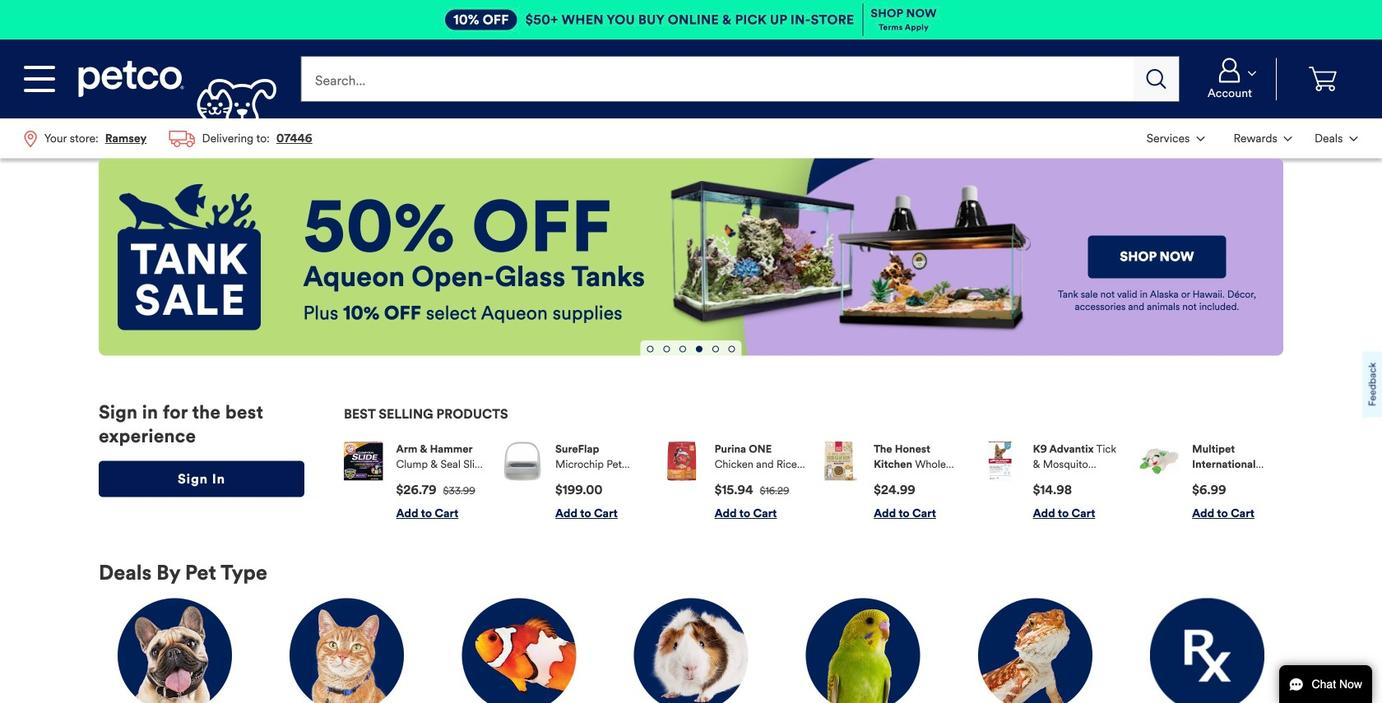 Task type: locate. For each thing, give the bounding box(es) containing it.
list
[[13, 119, 324, 159], [1136, 119, 1369, 158], [344, 429, 1284, 535]]

bird deals image
[[806, 599, 921, 704]]

4 list item from the left
[[822, 442, 965, 521]]

6 list item from the left
[[1140, 442, 1284, 521]]

1 list item from the left
[[344, 442, 487, 521]]

small pet deals image
[[634, 599, 748, 704]]

reptile deals image
[[978, 599, 1093, 704]]

list item
[[344, 442, 487, 521], [503, 442, 647, 521], [663, 442, 806, 521], [822, 442, 965, 521], [981, 442, 1125, 521], [1140, 442, 1284, 521]]

fish deals image
[[462, 599, 576, 704]]



Task type: describe. For each thing, give the bounding box(es) containing it.
tank sale. image
[[118, 184, 261, 331]]

Search search field
[[301, 56, 1134, 102]]

3 list item from the left
[[663, 442, 806, 521]]

pet pharmacy image
[[1150, 599, 1265, 704]]

5 list item from the left
[[981, 442, 1125, 521]]

dog deals image
[[118, 599, 232, 704]]

cat deals image
[[290, 599, 404, 704]]

2 list item from the left
[[503, 442, 647, 521]]

search image
[[1147, 69, 1167, 89]]



Task type: vqa. For each thing, say whether or not it's contained in the screenshot.
hairball for this
no



